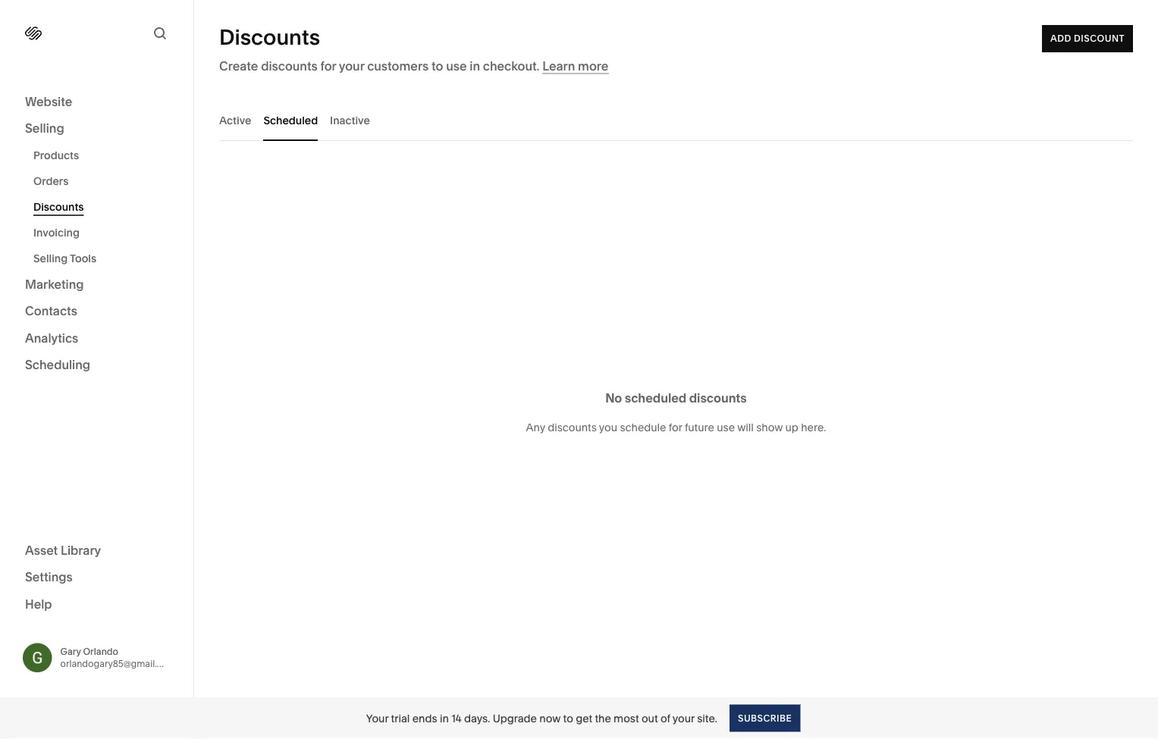 Task type: locate. For each thing, give the bounding box(es) containing it.
selling for selling tools
[[33, 252, 68, 265]]

0 vertical spatial use
[[446, 58, 467, 73]]

to right 'customers' at the top of the page
[[432, 58, 444, 73]]

site.
[[698, 713, 718, 726]]

0 vertical spatial selling
[[25, 121, 64, 136]]

1 horizontal spatial your
[[673, 713, 695, 726]]

discounts up invoicing
[[33, 201, 84, 214]]

contacts
[[25, 304, 77, 319]]

orders link
[[33, 168, 177, 194]]

1 horizontal spatial discounts
[[548, 421, 597, 434]]

selling
[[25, 121, 64, 136], [33, 252, 68, 265]]

no
[[606, 391, 623, 406]]

0 horizontal spatial discounts
[[261, 58, 318, 73]]

gary
[[60, 647, 81, 658]]

0 vertical spatial to
[[432, 58, 444, 73]]

0 vertical spatial discounts
[[261, 58, 318, 73]]

tab list
[[219, 99, 1134, 141]]

0 horizontal spatial in
[[440, 713, 449, 726]]

schedule
[[620, 421, 667, 434]]

discounts link
[[33, 194, 177, 220]]

orders
[[33, 175, 69, 188]]

use left 'checkout.'
[[446, 58, 467, 73]]

in
[[470, 58, 480, 73], [440, 713, 449, 726]]

to left get
[[564, 713, 574, 726]]

help
[[25, 597, 52, 612]]

scheduling link
[[25, 357, 168, 375]]

to
[[432, 58, 444, 73], [564, 713, 574, 726]]

help link
[[25, 597, 52, 613]]

0 horizontal spatial use
[[446, 58, 467, 73]]

for
[[321, 58, 336, 73], [669, 421, 683, 434]]

invoicing link
[[33, 220, 177, 246]]

analytics
[[25, 331, 78, 346]]

scheduled button
[[264, 99, 318, 141]]

asset library link
[[25, 543, 168, 560]]

1 horizontal spatial for
[[669, 421, 683, 434]]

marketing link
[[25, 276, 168, 294]]

settings link
[[25, 570, 168, 587]]

now
[[540, 713, 561, 726]]

show
[[757, 421, 783, 434]]

your right of
[[673, 713, 695, 726]]

0 horizontal spatial discounts
[[33, 201, 84, 214]]

2 vertical spatial discounts
[[548, 421, 597, 434]]

0 vertical spatial discounts
[[219, 24, 320, 50]]

for left future
[[669, 421, 683, 434]]

active button
[[219, 99, 252, 141]]

your left 'customers' at the top of the page
[[339, 58, 365, 73]]

tools
[[70, 252, 97, 265]]

selling for selling
[[25, 121, 64, 136]]

checkout.
[[483, 58, 540, 73]]

will
[[738, 421, 754, 434]]

add discount button
[[1043, 25, 1134, 52]]

1 vertical spatial discounts
[[690, 391, 747, 406]]

your
[[339, 58, 365, 73], [673, 713, 695, 726]]

use
[[446, 58, 467, 73], [717, 421, 735, 434]]

website link
[[25, 93, 168, 111]]

use for in
[[446, 58, 467, 73]]

0 vertical spatial for
[[321, 58, 336, 73]]

selling link
[[25, 120, 168, 138]]

up
[[786, 421, 799, 434]]

discounts
[[219, 24, 320, 50], [33, 201, 84, 214]]

14
[[452, 713, 462, 726]]

2 horizontal spatial discounts
[[690, 391, 747, 406]]

1 vertical spatial for
[[669, 421, 683, 434]]

1 vertical spatial to
[[564, 713, 574, 726]]

asset library
[[25, 543, 101, 558]]

gary orlando orlandogary85@gmail.com
[[60, 647, 176, 670]]

discounts up future
[[690, 391, 747, 406]]

0 vertical spatial in
[[470, 58, 480, 73]]

discount
[[1075, 33, 1126, 44]]

upgrade
[[493, 713, 537, 726]]

inactive button
[[330, 99, 370, 141]]

discounts up the create
[[219, 24, 320, 50]]

selling down website
[[25, 121, 64, 136]]

0 horizontal spatial your
[[339, 58, 365, 73]]

1 horizontal spatial in
[[470, 58, 480, 73]]

1 vertical spatial use
[[717, 421, 735, 434]]

discounts left the you
[[548, 421, 597, 434]]

any
[[526, 421, 546, 434]]

orlando
[[83, 647, 118, 658]]

selling up marketing
[[33, 252, 68, 265]]

settings
[[25, 570, 73, 585]]

discounts right the create
[[261, 58, 318, 73]]

library
[[61, 543, 101, 558]]

for up inactive
[[321, 58, 336, 73]]

1 vertical spatial selling
[[33, 252, 68, 265]]

use left will at the right bottom of the page
[[717, 421, 735, 434]]

of
[[661, 713, 671, 726]]

discounts
[[261, 58, 318, 73], [690, 391, 747, 406], [548, 421, 597, 434]]

1 horizontal spatial use
[[717, 421, 735, 434]]

1 horizontal spatial to
[[564, 713, 574, 726]]

1 horizontal spatial discounts
[[219, 24, 320, 50]]

add discount
[[1051, 33, 1126, 44]]

in left 14
[[440, 713, 449, 726]]

0 horizontal spatial for
[[321, 58, 336, 73]]

in left 'checkout.'
[[470, 58, 480, 73]]



Task type: describe. For each thing, give the bounding box(es) containing it.
any discounts you schedule for future use will show up here.
[[526, 421, 827, 434]]

more
[[578, 58, 609, 73]]

most
[[614, 713, 639, 726]]

ends
[[413, 713, 438, 726]]

selling tools link
[[33, 246, 177, 272]]

products link
[[33, 143, 177, 168]]

marketing
[[25, 277, 84, 292]]

analytics link
[[25, 330, 168, 348]]

active
[[219, 114, 252, 127]]

0 vertical spatial your
[[339, 58, 365, 73]]

scheduled
[[264, 114, 318, 127]]

website
[[25, 94, 72, 109]]

future
[[685, 421, 715, 434]]

scheduling
[[25, 358, 90, 373]]

add
[[1051, 33, 1072, 44]]

the
[[595, 713, 612, 726]]

create
[[219, 58, 258, 73]]

no scheduled discounts
[[606, 391, 747, 406]]

0 horizontal spatial to
[[432, 58, 444, 73]]

learn
[[543, 58, 576, 73]]

orlandogary85@gmail.com
[[60, 659, 176, 670]]

1 vertical spatial in
[[440, 713, 449, 726]]

you
[[599, 421, 618, 434]]

scheduled
[[625, 391, 687, 406]]

discounts for schedule
[[548, 421, 597, 434]]

days.
[[464, 713, 491, 726]]

learn more link
[[543, 58, 609, 74]]

your trial ends in 14 days. upgrade now to get the most out of your site.
[[366, 713, 718, 726]]

invoicing
[[33, 227, 80, 239]]

discounts for your
[[261, 58, 318, 73]]

use for will
[[717, 421, 735, 434]]

subscribe
[[738, 713, 793, 724]]

your
[[366, 713, 389, 726]]

create discounts for your customers to use in checkout. learn more
[[219, 58, 609, 73]]

1 vertical spatial discounts
[[33, 201, 84, 214]]

1 vertical spatial your
[[673, 713, 695, 726]]

inactive
[[330, 114, 370, 127]]

contacts link
[[25, 303, 168, 321]]

customers
[[367, 58, 429, 73]]

asset
[[25, 543, 58, 558]]

out
[[642, 713, 658, 726]]

subscribe button
[[730, 705, 801, 733]]

tab list containing active
[[219, 99, 1134, 141]]

products
[[33, 149, 79, 162]]

trial
[[391, 713, 410, 726]]

get
[[576, 713, 593, 726]]

selling tools
[[33, 252, 97, 265]]

here.
[[802, 421, 827, 434]]



Task type: vqa. For each thing, say whether or not it's contained in the screenshot.
the traffic link
no



